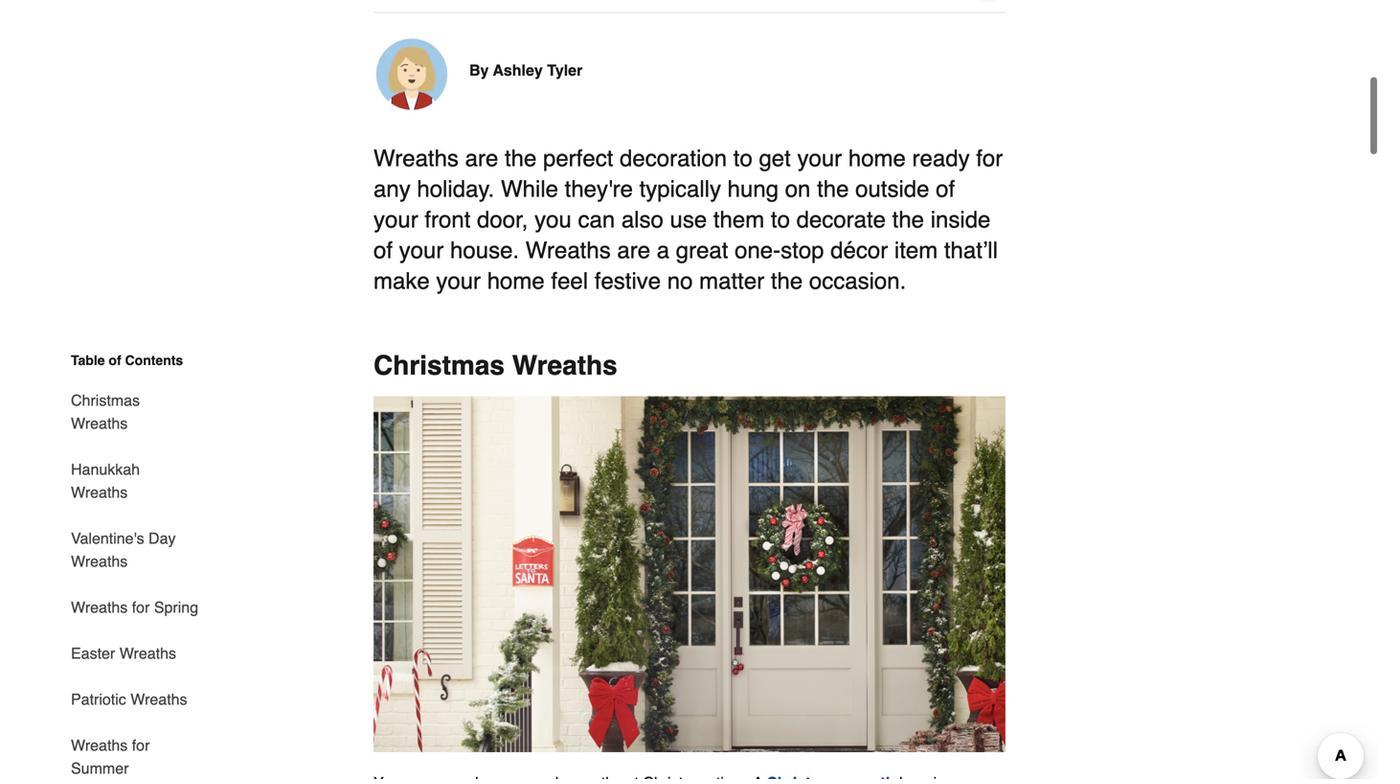 Task type: vqa. For each thing, say whether or not it's contained in the screenshot.
bottom "NEW"
no



Task type: describe. For each thing, give the bounding box(es) containing it.
perfect
[[543, 145, 614, 172]]

hung
[[728, 176, 779, 202]]

that'll
[[945, 237, 998, 264]]

for inside wreaths are the perfect decoration to get your home ready for any holiday. while they're typically hung on the outside of your front door, you can also use them to decorate the inside of your house. wreaths are a great one-stop décor item that'll make your home feel festive no matter the occasion.
[[977, 145, 1003, 172]]

the up item
[[893, 207, 925, 233]]

christmas wreaths inside table of contents element
[[71, 391, 140, 432]]

1 horizontal spatial are
[[617, 237, 651, 264]]

valentine's day wreaths link
[[71, 516, 199, 585]]

holiday.
[[417, 176, 495, 202]]

patriotic wreaths
[[71, 690, 187, 708]]

0 vertical spatial are
[[465, 145, 499, 172]]

stop
[[781, 237, 825, 264]]

wreaths up feel on the top
[[526, 237, 611, 264]]

the up while on the left top
[[505, 145, 537, 172]]

wreaths down feel on the top
[[512, 350, 618, 381]]

hanukkah wreaths
[[71, 460, 140, 501]]

you
[[535, 207, 572, 233]]

great
[[676, 237, 729, 264]]

contents
[[125, 353, 183, 368]]

wreaths are the perfect decoration to get your home ready for any holiday. while they're typically hung on the outside of your front door, you can also use them to decorate the inside of your house. wreaths are a great one-stop décor item that'll make your home feel festive no matter the occasion.
[[374, 145, 1003, 294]]

house.
[[450, 237, 519, 264]]

0 horizontal spatial of
[[109, 353, 121, 368]]

table
[[71, 353, 105, 368]]

decoration
[[620, 145, 727, 172]]

for for wreaths for summer
[[132, 736, 150, 754]]

0 vertical spatial home
[[849, 145, 906, 172]]

festive
[[595, 268, 661, 294]]

a
[[657, 237, 670, 264]]

ashley tyler image
[[374, 36, 450, 113]]

1 vertical spatial of
[[374, 237, 393, 264]]

the up decorate
[[817, 176, 849, 202]]

inside
[[931, 207, 991, 233]]

the down stop
[[771, 268, 803, 294]]

wreaths down wreaths for spring link
[[119, 644, 176, 662]]

1 horizontal spatial christmas wreaths
[[374, 350, 618, 381]]

wreaths up any
[[374, 145, 459, 172]]

they're
[[565, 176, 633, 202]]

ready
[[913, 145, 970, 172]]

them
[[714, 207, 765, 233]]

get
[[759, 145, 791, 172]]

use
[[670, 207, 707, 233]]

also
[[622, 207, 664, 233]]

easter
[[71, 644, 115, 662]]

decorate
[[797, 207, 886, 233]]

wreaths inside the hanukkah wreaths
[[71, 483, 128, 501]]

wreaths for summer link
[[71, 722, 199, 779]]



Task type: locate. For each thing, give the bounding box(es) containing it.
can
[[578, 207, 615, 233]]

your up on
[[798, 145, 842, 172]]

valentine's
[[71, 529, 144, 547]]

wreaths for summer
[[71, 736, 150, 777]]

day
[[149, 529, 176, 547]]

make
[[374, 268, 430, 294]]

0 vertical spatial to
[[734, 145, 753, 172]]

any
[[374, 176, 411, 202]]

1 vertical spatial for
[[132, 598, 150, 616]]

wreaths inside the wreaths for summer
[[71, 736, 128, 754]]

of
[[936, 176, 955, 202], [374, 237, 393, 264], [109, 353, 121, 368]]

are up holiday.
[[465, 145, 499, 172]]

0 vertical spatial christmas
[[374, 350, 505, 381]]

1 vertical spatial are
[[617, 237, 651, 264]]

item
[[895, 237, 938, 264]]

your down house. in the left top of the page
[[436, 268, 481, 294]]

2 horizontal spatial of
[[936, 176, 955, 202]]

table of contents element
[[56, 351, 199, 779]]

outside
[[856, 176, 930, 202]]

of down ready
[[936, 176, 955, 202]]

to left get
[[734, 145, 753, 172]]

wreaths for spring link
[[71, 585, 198, 631]]

exterior of house decorated with garland, candy canes and a wreath hanging on the front door. image
[[374, 396, 1006, 752]]

1 horizontal spatial christmas
[[374, 350, 505, 381]]

wreaths
[[374, 145, 459, 172], [526, 237, 611, 264], [512, 350, 618, 381], [71, 414, 128, 432], [71, 483, 128, 501], [71, 552, 128, 570], [71, 598, 128, 616], [119, 644, 176, 662], [131, 690, 187, 708], [71, 736, 128, 754]]

wreaths up wreaths for summer link
[[131, 690, 187, 708]]

typically
[[640, 176, 722, 202]]

summer
[[71, 759, 129, 777]]

wreaths for spring
[[71, 598, 198, 616]]

matter
[[700, 268, 765, 294]]

1 horizontal spatial of
[[374, 237, 393, 264]]

no
[[668, 268, 693, 294]]

wreaths up the hanukkah
[[71, 414, 128, 432]]

0 horizontal spatial christmas wreaths
[[71, 391, 140, 432]]

occasion.
[[810, 268, 907, 294]]

wreaths up summer
[[71, 736, 128, 754]]

home down house. in the left top of the page
[[487, 268, 545, 294]]

one-
[[735, 237, 781, 264]]

ashley
[[493, 61, 543, 79]]

of right table
[[109, 353, 121, 368]]

door,
[[477, 207, 528, 233]]

are left a
[[617, 237, 651, 264]]

christmas inside table of contents element
[[71, 391, 140, 409]]

easter wreaths
[[71, 644, 176, 662]]

by ashley tyler
[[470, 61, 583, 79]]

tyler
[[547, 61, 583, 79]]

patriotic wreaths link
[[71, 676, 187, 722]]

are
[[465, 145, 499, 172], [617, 237, 651, 264]]

your up make
[[399, 237, 444, 264]]

for left spring
[[132, 598, 150, 616]]

front
[[425, 207, 471, 233]]

christmas down table
[[71, 391, 140, 409]]

0 vertical spatial of
[[936, 176, 955, 202]]

to down on
[[771, 207, 790, 233]]

1 horizontal spatial home
[[849, 145, 906, 172]]

hanukkah wreaths link
[[71, 447, 199, 516]]

to
[[734, 145, 753, 172], [771, 207, 790, 233]]

1 vertical spatial christmas
[[71, 391, 140, 409]]

wreaths up easter
[[71, 598, 128, 616]]

wreaths inside valentine's day wreaths
[[71, 552, 128, 570]]

for inside the wreaths for summer
[[132, 736, 150, 754]]

of up make
[[374, 237, 393, 264]]

spring
[[154, 598, 198, 616]]

1 vertical spatial christmas wreaths
[[71, 391, 140, 432]]

table of contents
[[71, 353, 183, 368]]

your
[[798, 145, 842, 172], [374, 207, 418, 233], [399, 237, 444, 264], [436, 268, 481, 294]]

1 horizontal spatial to
[[771, 207, 790, 233]]

christmas down make
[[374, 350, 505, 381]]

0 vertical spatial for
[[977, 145, 1003, 172]]

your down any
[[374, 207, 418, 233]]

christmas wreaths
[[374, 350, 618, 381], [71, 391, 140, 432]]

valentine's day wreaths
[[71, 529, 176, 570]]

christmas wreaths link
[[71, 378, 199, 447]]

0 horizontal spatial to
[[734, 145, 753, 172]]

0 horizontal spatial home
[[487, 268, 545, 294]]

home up outside
[[849, 145, 906, 172]]

by
[[470, 61, 489, 79]]

while
[[501, 176, 559, 202]]

easter wreaths link
[[71, 631, 176, 676]]

2 vertical spatial of
[[109, 353, 121, 368]]

for down patriotic wreaths link
[[132, 736, 150, 754]]

patriotic
[[71, 690, 126, 708]]

for for wreaths for spring
[[132, 598, 150, 616]]

wreaths down valentine's
[[71, 552, 128, 570]]

for
[[977, 145, 1003, 172], [132, 598, 150, 616], [132, 736, 150, 754]]

0 vertical spatial christmas wreaths
[[374, 350, 618, 381]]

for right ready
[[977, 145, 1003, 172]]

feel
[[551, 268, 588, 294]]

christmas
[[374, 350, 505, 381], [71, 391, 140, 409]]

0 horizontal spatial are
[[465, 145, 499, 172]]

2 vertical spatial for
[[132, 736, 150, 754]]

1 vertical spatial to
[[771, 207, 790, 233]]

0 horizontal spatial christmas
[[71, 391, 140, 409]]

on
[[785, 176, 811, 202]]

1 vertical spatial home
[[487, 268, 545, 294]]

home
[[849, 145, 906, 172], [487, 268, 545, 294]]

décor
[[831, 237, 888, 264]]

hanukkah
[[71, 460, 140, 478]]

the
[[505, 145, 537, 172], [817, 176, 849, 202], [893, 207, 925, 233], [771, 268, 803, 294]]

wreaths down the hanukkah
[[71, 483, 128, 501]]



